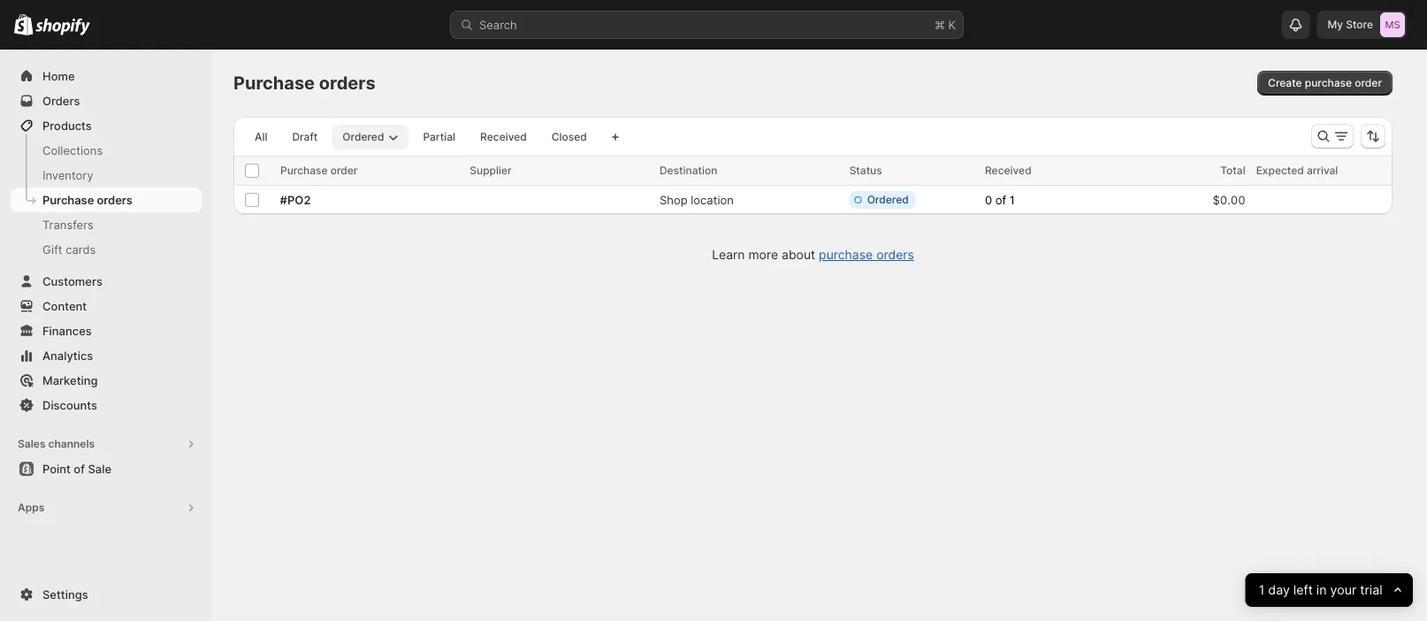 Task type: describe. For each thing, give the bounding box(es) containing it.
expected
[[1257, 164, 1305, 177]]

discounts link
[[11, 393, 202, 418]]

1 inside dropdown button
[[1260, 582, 1265, 598]]

customers link
[[11, 269, 202, 294]]

2 vertical spatial purchase
[[42, 193, 94, 207]]

1 horizontal spatial shopify image
[[36, 18, 90, 36]]

1 vertical spatial purchase
[[280, 164, 328, 177]]

all link
[[244, 125, 278, 150]]

0 horizontal spatial order
[[331, 164, 358, 177]]

left
[[1294, 582, 1314, 598]]

home link
[[11, 64, 202, 88]]

content
[[42, 299, 87, 313]]

closed
[[552, 130, 587, 143]]

all
[[255, 130, 267, 143]]

0 vertical spatial order
[[1355, 77, 1383, 89]]

collections
[[42, 143, 103, 157]]

inventory
[[42, 168, 93, 182]]

gift cards link
[[11, 237, 202, 262]]

status button
[[850, 162, 900, 180]]

your
[[1331, 582, 1358, 598]]

day
[[1269, 582, 1291, 598]]

expected arrival button
[[1257, 162, 1356, 180]]

shop
[[660, 193, 688, 207]]

products
[[42, 119, 92, 132]]

draft link
[[282, 125, 328, 150]]

⌘ k
[[935, 18, 956, 31]]

received inside tab list
[[480, 130, 527, 143]]

purchase orders link
[[11, 188, 202, 212]]

finances
[[42, 324, 92, 337]]

partial
[[423, 130, 456, 143]]

1 horizontal spatial purchase orders
[[234, 72, 376, 94]]

point of sale
[[42, 462, 112, 475]]

gift cards
[[42, 242, 96, 256]]

search
[[479, 18, 517, 31]]

more
[[749, 247, 779, 262]]

cards
[[66, 242, 96, 256]]

purchase orders link
[[819, 247, 915, 262]]

1 vertical spatial purchase
[[819, 247, 873, 262]]

purchase inside create purchase order link
[[1306, 77, 1353, 89]]

location
[[691, 193, 734, 207]]

of for sale
[[74, 462, 85, 475]]

destination button
[[660, 162, 735, 180]]

marketing
[[42, 373, 98, 387]]

ordered button
[[332, 125, 409, 150]]

my store
[[1328, 18, 1374, 31]]

1 horizontal spatial received
[[985, 164, 1032, 177]]

supplier
[[470, 164, 512, 177]]

create
[[1269, 77, 1303, 89]]

analytics
[[42, 349, 93, 362]]

status
[[850, 164, 883, 177]]

0
[[985, 193, 993, 207]]

sales channels button
[[11, 432, 202, 456]]

marketing link
[[11, 368, 202, 393]]

create purchase order link
[[1258, 71, 1393, 96]]

customers
[[42, 274, 103, 288]]

finances link
[[11, 318, 202, 343]]

my store image
[[1381, 12, 1406, 37]]

trial
[[1361, 582, 1383, 598]]

draft
[[292, 130, 318, 143]]

apps button
[[11, 495, 202, 520]]

sales channels
[[18, 437, 95, 450]]

⌘
[[935, 18, 946, 31]]

transfers link
[[11, 212, 202, 237]]

$0.00
[[1213, 193, 1246, 207]]

of for 1
[[996, 193, 1007, 207]]

0 of 1 button
[[980, 188, 1037, 212]]



Task type: locate. For each thing, give the bounding box(es) containing it.
of
[[996, 193, 1007, 207], [74, 462, 85, 475]]

1 horizontal spatial purchase
[[1306, 77, 1353, 89]]

channels
[[48, 437, 95, 450]]

1 right 0
[[1010, 193, 1015, 207]]

order
[[1355, 77, 1383, 89], [331, 164, 358, 177]]

2 vertical spatial orders
[[877, 247, 915, 262]]

0 horizontal spatial 1
[[1010, 193, 1015, 207]]

1 horizontal spatial ordered
[[868, 193, 909, 206]]

settings link
[[11, 582, 202, 607]]

purchase orders down inventory link
[[42, 193, 133, 207]]

1 vertical spatial 1
[[1260, 582, 1265, 598]]

1 day left in your trial
[[1260, 582, 1383, 598]]

0 of 1
[[985, 193, 1015, 207]]

2 horizontal spatial orders
[[877, 247, 915, 262]]

received link
[[470, 125, 538, 150]]

collections link
[[11, 138, 202, 163]]

purchase orders
[[234, 72, 376, 94], [42, 193, 133, 207]]

1 day left in your trial button
[[1246, 573, 1414, 607]]

orders up ordered dropdown button
[[319, 72, 376, 94]]

learn
[[712, 247, 745, 262]]

0 horizontal spatial ordered
[[343, 130, 384, 143]]

orders down status 'button'
[[877, 247, 915, 262]]

ordered inside dropdown button
[[343, 130, 384, 143]]

store
[[1347, 18, 1374, 31]]

shop location
[[660, 193, 734, 207]]

apps
[[18, 501, 44, 514]]

0 vertical spatial purchase orders
[[234, 72, 376, 94]]

analytics link
[[11, 343, 202, 368]]

learn more about purchase orders
[[712, 247, 915, 262]]

1 vertical spatial purchase orders
[[42, 193, 133, 207]]

ordered down status 'button'
[[868, 193, 909, 206]]

received
[[480, 130, 527, 143], [985, 164, 1032, 177]]

tab list
[[241, 124, 601, 150]]

home
[[42, 69, 75, 83]]

1 horizontal spatial orders
[[319, 72, 376, 94]]

0 horizontal spatial purchase
[[819, 247, 873, 262]]

purchase orders up draft
[[234, 72, 376, 94]]

0 vertical spatial ordered
[[343, 130, 384, 143]]

content link
[[11, 294, 202, 318]]

orders
[[319, 72, 376, 94], [97, 193, 133, 207], [877, 247, 915, 262]]

0 vertical spatial 1
[[1010, 193, 1015, 207]]

1 inside dropdown button
[[1010, 193, 1015, 207]]

received up "0 of 1" dropdown button
[[985, 164, 1032, 177]]

shopify image
[[14, 14, 33, 35], [36, 18, 90, 36]]

supplier button
[[470, 162, 530, 180]]

purchase right create
[[1306, 77, 1353, 89]]

orders link
[[11, 88, 202, 113]]

1 left day
[[1260, 582, 1265, 598]]

purchase up #po2
[[280, 164, 328, 177]]

sale
[[88, 462, 112, 475]]

sales
[[18, 437, 46, 450]]

total
[[1221, 164, 1246, 177]]

0 horizontal spatial purchase orders
[[42, 193, 133, 207]]

0 horizontal spatial orders
[[97, 193, 133, 207]]

purchase
[[1306, 77, 1353, 89], [819, 247, 873, 262]]

orders
[[42, 94, 80, 107]]

discounts
[[42, 398, 97, 412]]

1 vertical spatial ordered
[[868, 193, 909, 206]]

partial link
[[413, 125, 466, 150]]

gift
[[42, 242, 62, 256]]

settings
[[42, 587, 88, 601]]

purchase right about
[[819, 247, 873, 262]]

transfers
[[42, 218, 94, 231]]

1 vertical spatial of
[[74, 462, 85, 475]]

of left sale
[[74, 462, 85, 475]]

about
[[782, 247, 816, 262]]

order down the store
[[1355, 77, 1383, 89]]

inventory link
[[11, 163, 202, 188]]

#po2
[[280, 193, 311, 207]]

expected arrival
[[1257, 164, 1339, 177]]

0 vertical spatial received
[[480, 130, 527, 143]]

purchase up the transfers
[[42, 193, 94, 207]]

0 horizontal spatial shopify image
[[14, 14, 33, 35]]

0 vertical spatial of
[[996, 193, 1007, 207]]

received up supplier button
[[480, 130, 527, 143]]

0 horizontal spatial of
[[74, 462, 85, 475]]

create purchase order
[[1269, 77, 1383, 89]]

purchase up all
[[234, 72, 315, 94]]

of right 0
[[996, 193, 1007, 207]]

0 vertical spatial purchase
[[234, 72, 315, 94]]

products link
[[11, 113, 202, 138]]

order up #po2 link
[[331, 164, 358, 177]]

of inside dropdown button
[[996, 193, 1007, 207]]

purchase
[[234, 72, 315, 94], [280, 164, 328, 177], [42, 193, 94, 207]]

#po2 link
[[280, 191, 459, 209]]

my
[[1328, 18, 1344, 31]]

point of sale link
[[11, 456, 202, 481]]

ordered
[[343, 130, 384, 143], [868, 193, 909, 206]]

1 vertical spatial order
[[331, 164, 358, 177]]

1 vertical spatial received
[[985, 164, 1032, 177]]

destination
[[660, 164, 718, 177]]

point of sale button
[[0, 456, 212, 481]]

purchase order
[[280, 164, 358, 177]]

point
[[42, 462, 71, 475]]

arrival
[[1307, 164, 1339, 177]]

tab list containing all
[[241, 124, 601, 150]]

closed link
[[541, 125, 598, 150]]

0 vertical spatial orders
[[319, 72, 376, 94]]

1 vertical spatial orders
[[97, 193, 133, 207]]

0 vertical spatial purchase
[[1306, 77, 1353, 89]]

k
[[949, 18, 956, 31]]

orders down inventory link
[[97, 193, 133, 207]]

ordered up purchase order
[[343, 130, 384, 143]]

1 horizontal spatial order
[[1355, 77, 1383, 89]]

0 horizontal spatial received
[[480, 130, 527, 143]]

1 horizontal spatial of
[[996, 193, 1007, 207]]

1
[[1010, 193, 1015, 207], [1260, 582, 1265, 598]]

1 horizontal spatial 1
[[1260, 582, 1265, 598]]

in
[[1317, 582, 1328, 598]]

of inside "link"
[[74, 462, 85, 475]]



